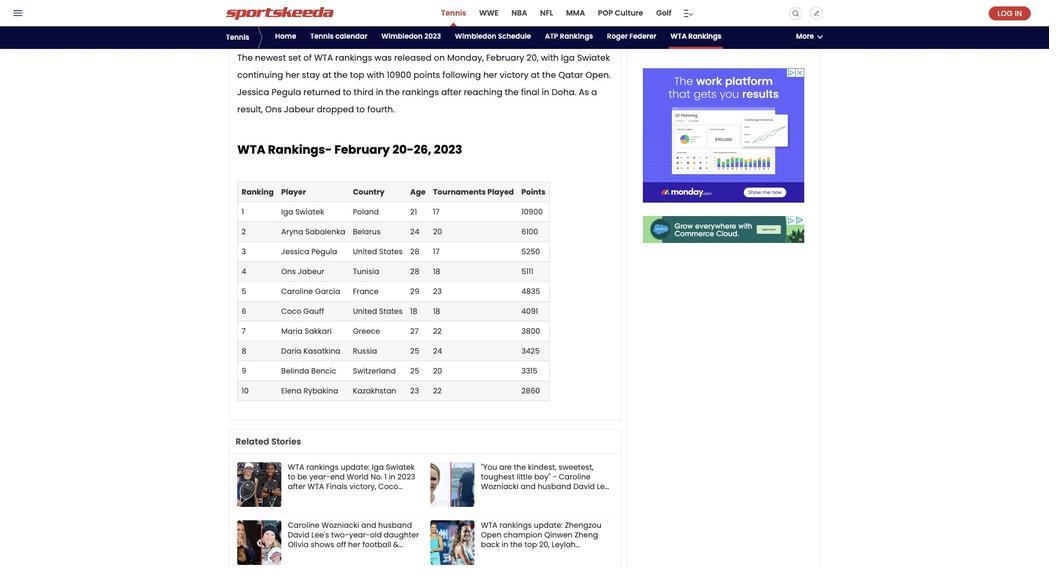 Task type: locate. For each thing, give the bounding box(es) containing it.
february up victory
[[486, 52, 524, 64]]

1 20 from the top
[[433, 227, 442, 237]]

with
[[541, 52, 559, 64], [367, 69, 385, 81]]

to down third
[[356, 103, 365, 116]]

3 down 2
[[242, 246, 246, 257]]

rankings down mma link
[[560, 31, 593, 41]]

david left lee
[[574, 482, 595, 492]]

18 for 28
[[433, 266, 440, 277]]

wimbledon up the 'released'
[[382, 31, 423, 41]]

0 vertical spatial 17
[[433, 207, 440, 217]]

rankings inside 'link'
[[689, 31, 722, 41]]

qinwen
[[545, 530, 573, 541]]

1 rankings from the left
[[560, 31, 593, 41]]

year- for wozniacki
[[349, 530, 370, 541]]

elena
[[281, 386, 302, 397]]

mma
[[566, 8, 585, 18]]

in
[[1015, 8, 1022, 19], [376, 86, 384, 98], [542, 86, 550, 98], [389, 472, 396, 483], [502, 540, 508, 551]]

17
[[433, 207, 440, 217], [433, 246, 440, 257]]

24
[[410, 227, 419, 237], [433, 346, 442, 357]]

and left son at the right
[[521, 482, 536, 492]]

wta up stay
[[314, 52, 333, 64]]

0 horizontal spatial 10900
[[387, 69, 411, 81]]

ranking
[[242, 187, 274, 198]]

0 vertical spatial jessica
[[237, 86, 269, 98]]

end
[[330, 472, 345, 483]]

25
[[410, 346, 419, 357], [410, 366, 419, 377]]

iga inside wta rankings update: iga swiatek to be year-end world no. 1 in 2023 after wta finals victory, coco gauff assured of top 3 finish
[[372, 462, 384, 473]]

calendar
[[335, 31, 368, 41]]

be
[[298, 472, 307, 483]]

25 for 20
[[410, 366, 419, 377]]

2
[[242, 227, 246, 237]]

1 vertical spatial david
[[288, 530, 310, 541]]

0 vertical spatial caroline
[[281, 286, 313, 297]]

9
[[242, 366, 246, 377]]

tennis inside tennis calendar link
[[310, 31, 334, 41]]

gauff inside wta rankings update: iga swiatek to be year-end world no. 1 in 2023 after wta finals victory, coco gauff assured of top 3 finish
[[288, 491, 309, 502]]

1 vertical spatial 3
[[367, 491, 371, 502]]

1 horizontal spatial 20,
[[539, 540, 550, 551]]

2023 right 26, at left
[[434, 142, 463, 158]]

sweetest,
[[559, 462, 594, 473]]

shows
[[311, 540, 334, 551]]

2 25 from the top
[[410, 366, 419, 377]]

wimbledon up monday,
[[455, 31, 497, 41]]

0 horizontal spatial 1
[[242, 207, 244, 217]]

with down was in the left of the page
[[367, 69, 385, 81]]

0 vertical spatial states
[[379, 246, 403, 257]]

rankings
[[335, 52, 372, 64], [402, 86, 439, 98], [306, 462, 339, 473], [500, 520, 532, 531]]

her down set
[[286, 69, 300, 81]]

out
[[406, 549, 418, 560]]

top down world
[[352, 491, 365, 502]]

jessica down the aryna
[[281, 246, 309, 257]]

the
[[334, 69, 348, 81], [542, 69, 556, 81], [386, 86, 400, 98], [505, 86, 519, 98], [514, 462, 526, 473], [510, 540, 523, 551], [481, 559, 493, 567]]

their
[[519, 491, 536, 502]]

states for 18
[[379, 306, 403, 317]]

related
[[236, 436, 269, 448]]

8
[[242, 346, 246, 357]]

1 vertical spatial 2023
[[434, 142, 463, 158]]

champion
[[504, 530, 543, 541]]

1 vertical spatial open
[[539, 559, 559, 567]]

1 horizontal spatial at
[[531, 69, 540, 81]]

1 horizontal spatial jessica
[[281, 246, 309, 257]]

0 horizontal spatial jessica
[[237, 86, 269, 98]]

0 vertical spatial 20,
[[527, 52, 539, 64]]

1 horizontal spatial wimbledon
[[455, 31, 497, 41]]

1 states from the top
[[379, 246, 403, 257]]

home link
[[274, 26, 298, 49]]

10900 down points on the top of the page
[[522, 207, 543, 217]]

returned
[[304, 86, 341, 98]]

rankings inside wta rankings update: zhengzou open champion qinwen zheng back in the top 20, leylah fernandez surges after winning the hong kong open
[[500, 520, 532, 531]]

wta rankings- february 20-26, 2023
[[237, 142, 463, 158]]

wta up back
[[481, 520, 498, 531]]

of right assured
[[343, 491, 350, 502]]

top inside wta rankings update: zhengzou open champion qinwen zheng back in the top 20, leylah fernandez surges after winning the hong kong open
[[525, 540, 537, 551]]

the up returned
[[334, 69, 348, 81]]

jessica up result, at the left
[[237, 86, 269, 98]]

old
[[370, 530, 382, 541]]

update: inside wta rankings update: zhengzou open champion qinwen zheng back in the top 20, leylah fernandez surges after winning the hong kong open
[[534, 520, 563, 531]]

2 united states from the top
[[353, 306, 403, 317]]

assured
[[311, 491, 341, 502]]

wimbledon 2023
[[382, 31, 441, 41]]

wozniacki up "birthday"
[[481, 482, 519, 492]]

wta inside wta rankings update: zhengzou open champion qinwen zheng back in the top 20, leylah fernandez surges after winning the hong kong open
[[481, 520, 498, 531]]

0 horizontal spatial her
[[286, 69, 300, 81]]

2 vertical spatial caroline
[[288, 520, 320, 531]]

1 17 from the top
[[433, 207, 440, 217]]

day
[[389, 549, 404, 560]]

wimbledon for wimbledon schedule
[[455, 31, 497, 41]]

1 wimbledon from the left
[[382, 31, 423, 41]]

with down atp
[[541, 52, 559, 64]]

20, up victory
[[527, 52, 539, 64]]

and
[[521, 482, 536, 492], [361, 520, 376, 531]]

0 vertical spatial david
[[574, 482, 595, 492]]

0 vertical spatial gauff
[[303, 306, 324, 317]]

united states for 28
[[353, 246, 403, 257]]

3
[[242, 246, 246, 257], [367, 491, 371, 502]]

rankings for wta rankings
[[689, 31, 722, 41]]

1 vertical spatial wozniacki
[[322, 520, 359, 531]]

the right are on the left bottom of the page
[[514, 462, 526, 473]]

caroline wozniacki and husband david lee\'s two-year-old daughter olivia shows off her football & basketball skills during fun day out image
[[237, 521, 281, 566]]

no.
[[371, 472, 383, 483]]

2023 up on
[[424, 31, 441, 41]]

0 vertical spatial ons
[[265, 103, 282, 116]]

0 vertical spatial and
[[521, 482, 536, 492]]

february inside "the newest set of wta rankings was released on monday, february 20, with iga swiatek continuing her stay at the top with 10900 points following her victory at the qatar open. jessica pegula returned to third in the rankings after reaching the final in doha. as a result, ons jabeur dropped to fourth."
[[486, 52, 524, 64]]

0 vertical spatial swiatek
[[577, 52, 610, 64]]

2 28 from the top
[[410, 266, 420, 277]]

0 vertical spatial 20
[[433, 227, 442, 237]]

maria
[[281, 326, 303, 337]]

roger federer link
[[606, 26, 658, 49]]

2 vertical spatial advertisement region
[[638, 216, 810, 243]]

february left "20-"
[[335, 142, 390, 158]]

pegula down sabalenka
[[311, 246, 337, 257]]

3 inside wta rankings update: iga swiatek to be year-end world no. 1 in 2023 after wta finals victory, coco gauff assured of top 3 finish
[[367, 491, 371, 502]]

1 vertical spatial update:
[[534, 520, 563, 531]]

the
[[237, 52, 253, 64]]

1 horizontal spatial february
[[486, 52, 524, 64]]

0 vertical spatial 1
[[242, 207, 244, 217]]

during
[[349, 549, 373, 560]]

2 rankings from the left
[[689, 31, 722, 41]]

the up the fourth. on the left of the page
[[386, 86, 400, 98]]

1 vertical spatial 22
[[433, 386, 442, 397]]

0 vertical spatial united
[[353, 246, 377, 257]]

wta down stories
[[288, 462, 304, 473]]

1 22 from the top
[[433, 326, 442, 337]]

wta rankings update: iga swiatek to be year-end world no. 1 in 2023 after wta finals victory, coco gauff assured of top 3 finish
[[288, 462, 415, 502]]

husband inside "you are the kindest, sweetest, toughest little boy" - caroline wozniacki and husband david lee celebrate their son james' first birthday
[[538, 482, 572, 492]]

gauff down be
[[288, 491, 309, 502]]

1 vertical spatial after
[[288, 482, 306, 492]]

in right back
[[502, 540, 508, 551]]

1 vertical spatial with
[[367, 69, 385, 81]]

husband inside caroline wozniacki and husband david lee's two-year-old daughter olivia shows off her football & basketball skills during fun day out
[[378, 520, 412, 531]]

20
[[433, 227, 442, 237], [433, 366, 442, 377]]

wozniacki inside caroline wozniacki and husband david lee's two-year-old daughter olivia shows off her football & basketball skills during fun day out
[[322, 520, 359, 531]]

0 vertical spatial after
[[441, 86, 462, 98]]

iga up the aryna
[[281, 207, 293, 217]]

top up kong
[[525, 540, 537, 551]]

2 horizontal spatial iga
[[561, 52, 575, 64]]

coco right the victory,
[[378, 482, 398, 492]]

1 horizontal spatial 1
[[385, 472, 387, 483]]

coco up maria
[[281, 306, 301, 317]]

player
[[281, 187, 306, 198]]

in right no.
[[389, 472, 396, 483]]

states up greece
[[379, 306, 403, 317]]

2023
[[424, 31, 441, 41], [434, 142, 463, 158], [398, 472, 415, 483]]

1 25 from the top
[[410, 346, 419, 357]]

2 united from the top
[[353, 306, 377, 317]]

wta down result, at the left
[[237, 142, 266, 158]]

open up fernandez
[[481, 530, 502, 541]]

and up football
[[361, 520, 376, 531]]

of right set
[[304, 52, 312, 64]]

28
[[410, 246, 420, 257], [410, 266, 420, 277]]

wwe
[[479, 8, 499, 18]]

update: up leylah
[[534, 520, 563, 531]]

22 for 27
[[433, 326, 442, 337]]

1 united from the top
[[353, 246, 377, 257]]

united down france
[[353, 306, 377, 317]]

caroline inside caroline wozniacki and husband david lee's two-year-old daughter olivia shows off her football & basketball skills during fun day out
[[288, 520, 320, 531]]

advertisement region
[[261, 0, 783, 24], [643, 68, 805, 203], [638, 216, 810, 243]]

23 right 29
[[433, 286, 442, 297]]

1 vertical spatial 28
[[410, 266, 420, 277]]

1 vertical spatial year-
[[349, 530, 370, 541]]

2 states from the top
[[379, 306, 403, 317]]

2 at from the left
[[531, 69, 540, 81]]

0 vertical spatial coco
[[281, 306, 301, 317]]

tennis calendar
[[310, 31, 368, 41]]

update: for zhengzou
[[534, 520, 563, 531]]

year- right be
[[309, 472, 330, 483]]

2023 right no.
[[398, 472, 415, 483]]

1 right no.
[[385, 472, 387, 483]]

0 vertical spatial jabeur
[[284, 103, 315, 116]]

wta inside "the newest set of wta rankings was released on monday, february 20, with iga swiatek continuing her stay at the top with 10900 points following her victory at the qatar open. jessica pegula returned to third in the rankings after reaching the final in doha. as a result, ons jabeur dropped to fourth."
[[314, 52, 333, 64]]

0 horizontal spatial and
[[361, 520, 376, 531]]

ons right result, at the left
[[265, 103, 282, 116]]

2 horizontal spatial to
[[356, 103, 365, 116]]

swiatek right no.
[[386, 462, 415, 473]]

and inside caroline wozniacki and husband david lee's two-year-old daughter olivia shows off her football & basketball skills during fun day out
[[361, 520, 376, 531]]

0 vertical spatial to
[[343, 86, 352, 98]]

update: inside wta rankings update: iga swiatek to be year-end world no. 1 in 2023 after wta finals victory, coco gauff assured of top 3 finish
[[341, 462, 370, 473]]

1 horizontal spatial david
[[574, 482, 595, 492]]

1 vertical spatial 23
[[410, 386, 419, 397]]

states down belarus on the left
[[379, 246, 403, 257]]

1 vertical spatial caroline
[[559, 472, 591, 483]]

2 horizontal spatial swiatek
[[577, 52, 610, 64]]

1 horizontal spatial 10900
[[522, 207, 543, 217]]

year- inside caroline wozniacki and husband david lee's two-year-old daughter olivia shows off her football & basketball skills during fun day out
[[349, 530, 370, 541]]

to left third
[[343, 86, 352, 98]]

18
[[433, 266, 440, 277], [410, 306, 418, 317], [433, 306, 440, 317]]

jabeur down returned
[[284, 103, 315, 116]]

7
[[242, 326, 246, 337]]

sabalenka
[[305, 227, 345, 237]]

rankings inside wta rankings update: iga swiatek to be year-end world no. 1 in 2023 after wta finals victory, coco gauff assured of top 3 finish
[[306, 462, 339, 473]]

gauff down caroline garcia
[[303, 306, 324, 317]]

0 vertical spatial open
[[481, 530, 502, 541]]

1 at from the left
[[323, 69, 332, 81]]

wimbledon
[[382, 31, 423, 41], [455, 31, 497, 41]]

swiatek up aryna sabalenka at top
[[295, 207, 324, 217]]

0 vertical spatial pegula
[[272, 86, 301, 98]]

1 vertical spatial and
[[361, 520, 376, 531]]

wta inside wta rankings 'link'
[[671, 31, 687, 41]]

tennis left the calendar
[[310, 31, 334, 41]]

2 horizontal spatial after
[[550, 549, 567, 560]]

caroline right -
[[559, 472, 591, 483]]

gauff
[[303, 306, 324, 317], [288, 491, 309, 502]]

4
[[242, 266, 246, 277]]

0 horizontal spatial after
[[288, 482, 306, 492]]

1 horizontal spatial her
[[348, 540, 361, 551]]

1 vertical spatial states
[[379, 306, 403, 317]]

jabeur up caroline garcia
[[298, 266, 325, 277]]

in right "final"
[[542, 86, 550, 98]]

open right kong
[[539, 559, 559, 567]]

1 horizontal spatial to
[[343, 86, 352, 98]]

iga swiatek
[[281, 207, 324, 217]]

1 horizontal spatial iga
[[372, 462, 384, 473]]

\ image
[[431, 463, 475, 508]]

united
[[353, 246, 377, 257], [353, 306, 377, 317]]

after down following
[[441, 86, 462, 98]]

1 united states from the top
[[353, 246, 403, 257]]

2 20 from the top
[[433, 366, 442, 377]]

18 for 18
[[433, 306, 440, 317]]

atp rankings link
[[544, 26, 595, 49]]

set
[[288, 52, 301, 64]]

1 horizontal spatial and
[[521, 482, 536, 492]]

0 horizontal spatial with
[[367, 69, 385, 81]]

0 horizontal spatial to
[[288, 472, 295, 483]]

pegula inside "the newest set of wta rankings was released on monday, february 20, with iga swiatek continuing her stay at the top with 10900 points following her victory at the qatar open. jessica pegula returned to third in the rankings after reaching the final in doha. as a result, ons jabeur dropped to fourth."
[[272, 86, 301, 98]]

the down back
[[481, 559, 493, 567]]

3 left finish
[[367, 491, 371, 502]]

rankings down list icon
[[689, 31, 722, 41]]

caroline up the olivia
[[288, 520, 320, 531]]

tennis left wwe
[[441, 8, 466, 18]]

aryna
[[281, 227, 303, 237]]

united states for 18
[[353, 306, 403, 317]]

0 vertical spatial 24
[[410, 227, 419, 237]]

after left assured
[[288, 482, 306, 492]]

1 horizontal spatial rankings
[[689, 31, 722, 41]]

iga right world
[[372, 462, 384, 473]]

2 22 from the top
[[433, 386, 442, 397]]

0 horizontal spatial year-
[[309, 472, 330, 483]]

20, left leylah
[[539, 540, 550, 551]]

tennis up the
[[226, 32, 249, 43]]

ons down jessica pegula
[[281, 266, 296, 277]]

2 vertical spatial top
[[525, 540, 537, 551]]

0 horizontal spatial husband
[[378, 520, 412, 531]]

rankings down "birthday"
[[500, 520, 532, 531]]

1 28 from the top
[[410, 246, 420, 257]]

open.
[[586, 69, 611, 81]]

28 for 17
[[410, 246, 420, 257]]

2 vertical spatial to
[[288, 472, 295, 483]]

at right stay
[[323, 69, 332, 81]]

greece
[[353, 326, 380, 337]]

son
[[538, 491, 552, 502]]

0 horizontal spatial 20,
[[527, 52, 539, 64]]

to left be
[[288, 472, 295, 483]]

1 vertical spatial 17
[[433, 246, 440, 257]]

mma link
[[565, 0, 586, 26]]

tennis link
[[440, 0, 468, 26]]

after down qinwen
[[550, 549, 567, 560]]

sportskeeda logo image
[[226, 7, 334, 20]]

wta down list icon
[[671, 31, 687, 41]]

update:
[[341, 462, 370, 473], [534, 520, 563, 531]]

continuing
[[237, 69, 283, 81]]

kindest,
[[528, 462, 557, 473]]

united states
[[353, 246, 403, 257], [353, 306, 403, 317]]

hong
[[495, 559, 515, 567]]

wozniacki up the off
[[322, 520, 359, 531]]

2 vertical spatial 2023
[[398, 472, 415, 483]]

the newest set of wta rankings was released on monday, february 20, with iga swiatek continuing her stay at the top with 10900 points following her victory at the qatar open. jessica pegula returned to third in the rankings after reaching the final in doha. as a result, ons jabeur dropped to fourth.
[[237, 52, 611, 116]]

swiatek inside "the newest set of wta rankings was released on monday, february 20, with iga swiatek continuing her stay at the top with 10900 points following her victory at the qatar open. jessica pegula returned to third in the rankings after reaching the final in doha. as a result, ons jabeur dropped to fourth."
[[577, 52, 610, 64]]

at up "final"
[[531, 69, 540, 81]]

swiatek up 'open.'
[[577, 52, 610, 64]]

1 inside wta rankings update: iga swiatek to be year-end world no. 1 in 2023 after wta finals victory, coco gauff assured of top 3 finish
[[385, 472, 387, 483]]

reaching
[[464, 86, 503, 98]]

2 wimbledon from the left
[[455, 31, 497, 41]]

0 horizontal spatial at
[[323, 69, 332, 81]]

states for 28
[[379, 246, 403, 257]]

in inside wta rankings update: iga swiatek to be year-end world no. 1 in 2023 after wta finals victory, coco gauff assured of top 3 finish
[[389, 472, 396, 483]]

ons jabeur
[[281, 266, 325, 277]]

rankings
[[560, 31, 593, 41], [689, 31, 722, 41]]

20 for 25
[[433, 366, 442, 377]]

result,
[[237, 103, 263, 116]]

pop culture
[[598, 8, 644, 18]]

update: up the victory,
[[341, 462, 370, 473]]

year- inside wta rankings update: iga swiatek to be year-end world no. 1 in 2023 after wta finals victory, coco gauff assured of top 3 finish
[[309, 472, 330, 483]]

caroline for caroline garcia
[[281, 286, 313, 297]]

0 horizontal spatial open
[[481, 530, 502, 541]]

united up tunisia
[[353, 246, 377, 257]]

rankings up finals
[[306, 462, 339, 473]]

1 vertical spatial 20
[[433, 366, 442, 377]]

1 vertical spatial iga
[[281, 207, 293, 217]]

1 vertical spatial february
[[335, 142, 390, 158]]

10900 down the 'released'
[[387, 69, 411, 81]]

20, inside "the newest set of wta rankings was released on monday, february 20, with iga swiatek continuing her stay at the top with 10900 points following her victory at the qatar open. jessica pegula returned to third in the rankings after reaching the final in doha. as a result, ons jabeur dropped to fourth."
[[527, 52, 539, 64]]

after
[[441, 86, 462, 98], [288, 482, 306, 492], [550, 549, 567, 560]]

0 horizontal spatial 23
[[410, 386, 419, 397]]

0 horizontal spatial 24
[[410, 227, 419, 237]]

0 horizontal spatial wimbledon
[[382, 31, 423, 41]]

related stories
[[236, 436, 301, 448]]

0 vertical spatial 25
[[410, 346, 419, 357]]

rankings for atp rankings
[[560, 31, 593, 41]]

2 horizontal spatial tennis
[[441, 8, 466, 18]]

0 horizontal spatial wozniacki
[[322, 520, 359, 531]]

1 horizontal spatial year-
[[349, 530, 370, 541]]

wozniacki inside "you are the kindest, sweetest, toughest little boy" - caroline wozniacki and husband david lee celebrate their son james' first birthday
[[481, 482, 519, 492]]

her up reaching at left top
[[483, 69, 498, 81]]

0 vertical spatial 23
[[433, 286, 442, 297]]

coco inside wta rankings update: iga swiatek to be year-end world no. 1 in 2023 after wta finals victory, coco gauff assured of top 3 finish
[[378, 482, 398, 492]]

in right log
[[1015, 8, 1022, 19]]

0 vertical spatial year-
[[309, 472, 330, 483]]

her right the off
[[348, 540, 361, 551]]

year- up during
[[349, 530, 370, 541]]

united states up greece
[[353, 306, 403, 317]]

aryna sabalenka
[[281, 227, 345, 237]]

iga up qatar
[[561, 52, 575, 64]]

"you are the kindest, sweetest, toughest little boy" - caroline wozniacki and husband david lee celebrate their son james' first birthday
[[481, 462, 610, 512]]

united states down belarus on the left
[[353, 246, 403, 257]]

tennis inside tennis link
[[441, 8, 466, 18]]

top up third
[[350, 69, 365, 81]]

1 horizontal spatial with
[[541, 52, 559, 64]]

1 vertical spatial gauff
[[288, 491, 309, 502]]

1 vertical spatial husband
[[378, 520, 412, 531]]

2 17 from the top
[[433, 246, 440, 257]]

10
[[242, 386, 249, 397]]

23 right kazakhstan
[[410, 386, 419, 397]]

states
[[379, 246, 403, 257], [379, 306, 403, 317]]

caroline up coco gauff
[[281, 286, 313, 297]]

28 for 18
[[410, 266, 420, 277]]

pegula down continuing
[[272, 86, 301, 98]]

22
[[433, 326, 442, 337], [433, 386, 442, 397]]

1 up 2
[[242, 207, 244, 217]]



Task type: describe. For each thing, give the bounding box(es) containing it.
zhengzou
[[565, 520, 602, 531]]

little
[[517, 472, 533, 483]]

1 vertical spatial ons
[[281, 266, 296, 277]]

caroline wozniacki and husband david lee's two-year-old daughter olivia shows off her football & basketball skills during fun day out
[[288, 520, 419, 560]]

wta rankings update: zhengzou open champion qinwen zheng back in the top 20, leylah fernandez surges after winning the hong kong open image
[[431, 521, 475, 566]]

tunisia
[[353, 266, 379, 277]]

schedule
[[498, 31, 531, 41]]

0 horizontal spatial february
[[335, 142, 390, 158]]

log in
[[998, 8, 1022, 19]]

29
[[410, 286, 419, 297]]

following
[[443, 69, 481, 81]]

0 vertical spatial with
[[541, 52, 559, 64]]

caroline inside "you are the kindest, sweetest, toughest little boy" - caroline wozniacki and husband david lee celebrate their son james' first birthday
[[559, 472, 591, 483]]

russia
[[353, 346, 377, 357]]

winning
[[569, 549, 599, 560]]

wimbledon schedule
[[455, 31, 531, 41]]

0 horizontal spatial coco
[[281, 306, 301, 317]]

daria
[[281, 346, 302, 357]]

belinda
[[281, 366, 309, 377]]

points
[[414, 69, 440, 81]]

daughter
[[384, 530, 419, 541]]

iga inside "the newest set of wta rankings was released on monday, february 20, with iga swiatek continuing her stay at the top with 10900 points following her victory at the qatar open. jessica pegula returned to third in the rankings after reaching the final in doha. as a result, ons jabeur dropped to fourth."
[[561, 52, 575, 64]]

3800
[[522, 326, 540, 337]]

nfl
[[540, 8, 553, 18]]

year- for rankings
[[309, 472, 330, 483]]

0 horizontal spatial swiatek
[[295, 207, 324, 217]]

0 vertical spatial 2023
[[424, 31, 441, 41]]

rankings down points
[[402, 86, 439, 98]]

2 horizontal spatial her
[[483, 69, 498, 81]]

monday,
[[447, 52, 484, 64]]

wta for wta rankings
[[671, 31, 687, 41]]

bencic
[[311, 366, 337, 377]]

after inside "the newest set of wta rankings was released on monday, february 20, with iga swiatek continuing her stay at the top with 10900 points following her victory at the qatar open. jessica pegula returned to third in the rankings after reaching the final in doha. as a result, ons jabeur dropped to fourth."
[[441, 86, 462, 98]]

1 vertical spatial advertisement region
[[643, 68, 805, 203]]

1 vertical spatial 24
[[433, 346, 442, 357]]

tournaments played
[[433, 187, 514, 198]]

wta rankings update: iga swiatek to be year-end world no. 1 in 2023 after wta finals victory, coco gauff assured of top 3 finish image
[[237, 463, 281, 508]]

final
[[521, 86, 540, 98]]

wta rankings
[[671, 31, 722, 41]]

kong
[[517, 559, 537, 567]]

roger federer
[[607, 31, 657, 41]]

the inside "you are the kindest, sweetest, toughest little boy" - caroline wozniacki and husband david lee celebrate their son james' first birthday
[[514, 462, 526, 473]]

poland
[[353, 207, 379, 217]]

wimbledon 2023 link
[[380, 26, 443, 49]]

0 horizontal spatial iga
[[281, 207, 293, 217]]

jessica pegula
[[281, 246, 337, 257]]

david inside "you are the kindest, sweetest, toughest little boy" - caroline wozniacki and husband david lee celebrate their son james' first birthday
[[574, 482, 595, 492]]

tennis for tennis calendar
[[310, 31, 334, 41]]

1 horizontal spatial open
[[539, 559, 559, 567]]

played
[[488, 187, 514, 198]]

wta for wta rankings update: iga swiatek to be year-end world no. 1 in 2023 after wta finals victory, coco gauff assured of top 3 finish
[[288, 462, 304, 473]]

the down victory
[[505, 86, 519, 98]]

17 for 21
[[433, 207, 440, 217]]

list icon image
[[684, 7, 694, 20]]

after inside wta rankings update: zhengzou open champion qinwen zheng back in the top 20, leylah fernandez surges after winning the hong kong open
[[550, 549, 567, 560]]

&
[[393, 540, 399, 551]]

skills
[[329, 549, 347, 560]]

a
[[591, 86, 597, 98]]

qatar
[[559, 69, 583, 81]]

wta right be
[[308, 482, 324, 492]]

wta for wta rankings update: zhengzou open champion qinwen zheng back in the top 20, leylah fernandez surges after winning the hong kong open
[[481, 520, 498, 531]]

writers home image
[[814, 10, 820, 16]]

20-
[[393, 142, 414, 158]]

the left qatar
[[542, 69, 556, 81]]

nba link
[[511, 0, 529, 26]]

5111
[[522, 266, 534, 277]]

the up kong
[[510, 540, 523, 551]]

update: for iga
[[341, 462, 370, 473]]

basketball
[[288, 549, 327, 560]]

boy"
[[535, 472, 551, 483]]

17 for 28
[[433, 246, 440, 257]]

21
[[410, 207, 417, 217]]

rankings down the calendar
[[335, 52, 372, 64]]

top inside "the newest set of wta rankings was released on monday, february 20, with iga swiatek continuing her stay at the top with 10900 points following her victory at the qatar open. jessica pegula returned to third in the rankings after reaching the final in doha. as a result, ons jabeur dropped to fourth."
[[350, 69, 365, 81]]

25 for 24
[[410, 346, 419, 357]]

wta rankings update: zhengzou open champion qinwen zheng back in the top 20, leylah fernandez surges after winning the hong kong open
[[481, 520, 602, 567]]

22 for 23
[[433, 386, 442, 397]]

united for jessica pegula
[[353, 246, 377, 257]]

zheng
[[575, 530, 598, 541]]

-
[[553, 472, 557, 483]]

jessica inside "the newest set of wta rankings was released on monday, february 20, with iga swiatek continuing her stay at the top with 10900 points following her victory at the qatar open. jessica pegula returned to third in the rankings after reaching the final in doha. as a result, ons jabeur dropped to fourth."
[[237, 86, 269, 98]]

jabeur inside "the newest set of wta rankings was released on monday, february 20, with iga swiatek continuing her stay at the top with 10900 points following her victory at the qatar open. jessica pegula returned to third in the rankings after reaching the final in doha. as a result, ons jabeur dropped to fourth."
[[284, 103, 315, 116]]

fernandez
[[481, 549, 520, 560]]

1 vertical spatial jabeur
[[298, 266, 325, 277]]

surges
[[522, 549, 548, 560]]

to inside wta rankings update: iga swiatek to be year-end world no. 1 in 2023 after wta finals victory, coco gauff assured of top 3 finish
[[288, 472, 295, 483]]

2023 inside wta rankings update: iga swiatek to be year-end world no. 1 in 2023 after wta finals victory, coco gauff assured of top 3 finish
[[398, 472, 415, 483]]

david inside caroline wozniacki and husband david lee's two-year-old daughter olivia shows off her football & basketball skills during fun day out
[[288, 530, 310, 541]]

wimbledon for wimbledon 2023
[[382, 31, 423, 41]]

5
[[242, 286, 246, 297]]

first
[[582, 491, 596, 502]]

world
[[347, 472, 369, 483]]

caroline for caroline wozniacki and husband david lee's two-year-old daughter olivia shows off her football & basketball skills during fun day out
[[288, 520, 320, 531]]

0 horizontal spatial tennis
[[226, 32, 249, 43]]

nfl link
[[539, 0, 554, 26]]

fourth.
[[367, 103, 395, 116]]

switzerland
[[353, 366, 396, 377]]

age
[[410, 187, 426, 198]]

5250
[[522, 246, 540, 257]]

20, inside wta rankings update: zhengzou open champion qinwen zheng back in the top 20, leylah fernandez surges after winning the hong kong open
[[539, 540, 550, 551]]

wta for wta rankings- february 20-26, 2023
[[237, 142, 266, 158]]

golf
[[656, 8, 672, 18]]

are
[[499, 462, 512, 473]]

federer
[[630, 31, 657, 41]]

victory
[[500, 69, 529, 81]]

garcia
[[315, 286, 340, 297]]

caroline garcia
[[281, 286, 340, 297]]

20 for 24
[[433, 227, 442, 237]]

olivia
[[288, 540, 309, 551]]

tennis for tennis link
[[441, 8, 466, 18]]

1 vertical spatial jessica
[[281, 246, 309, 257]]

4835
[[522, 286, 540, 297]]

log in link
[[989, 6, 1031, 20]]

golf link
[[655, 0, 673, 26]]

toughest
[[481, 472, 515, 483]]

27
[[410, 326, 419, 337]]

0 vertical spatial 3
[[242, 246, 246, 257]]

and inside "you are the kindest, sweetest, toughest little boy" - caroline wozniacki and husband david lee celebrate their son james' first birthday
[[521, 482, 536, 492]]

atp
[[545, 31, 559, 41]]

fun
[[375, 549, 387, 560]]

tennis calendar link
[[309, 26, 369, 49]]

after inside wta rankings update: iga swiatek to be year-end world no. 1 in 2023 after wta finals victory, coco gauff assured of top 3 finish
[[288, 482, 306, 492]]

swiatek inside wta rankings update: iga swiatek to be year-end world no. 1 in 2023 after wta finals victory, coco gauff assured of top 3 finish
[[386, 462, 415, 473]]

stay
[[302, 69, 320, 81]]

finish
[[373, 491, 393, 502]]

1 vertical spatial to
[[356, 103, 365, 116]]

daria kasatkina
[[281, 346, 341, 357]]

on
[[434, 52, 445, 64]]

points
[[522, 187, 546, 198]]

two-
[[331, 530, 349, 541]]

leylah
[[552, 540, 576, 551]]

6100
[[522, 227, 538, 237]]

0 vertical spatial advertisement region
[[261, 0, 783, 24]]

united for coco gauff
[[353, 306, 377, 317]]

her inside caroline wozniacki and husband david lee's two-year-old daughter olivia shows off her football & basketball skills during fun day out
[[348, 540, 361, 551]]

culture
[[615, 8, 644, 18]]

1 horizontal spatial pegula
[[311, 246, 337, 257]]

lee
[[597, 482, 610, 492]]

country
[[353, 187, 385, 198]]

rybakina
[[304, 386, 338, 397]]

2860
[[522, 386, 540, 397]]

ons inside "the newest set of wta rankings was released on monday, february 20, with iga swiatek continuing her stay at the top with 10900 points following her victory at the qatar open. jessica pegula returned to third in the rankings after reaching the final in doha. as a result, ons jabeur dropped to fourth."
[[265, 103, 282, 116]]

elena rybakina
[[281, 386, 338, 397]]

of inside wta rankings update: iga swiatek to be year-end world no. 1 in 2023 after wta finals victory, coco gauff assured of top 3 finish
[[343, 491, 350, 502]]

football
[[363, 540, 391, 551]]

chevron down image
[[818, 35, 823, 38]]

10900 inside "the newest set of wta rankings was released on monday, february 20, with iga swiatek continuing her stay at the top with 10900 points following her victory at the qatar open. jessica pegula returned to third in the rankings after reaching the final in doha. as a result, ons jabeur dropped to fourth."
[[387, 69, 411, 81]]

top inside wta rankings update: iga swiatek to be year-end world no. 1 in 2023 after wta finals victory, coco gauff assured of top 3 finish
[[352, 491, 365, 502]]

in inside wta rankings update: zhengzou open champion qinwen zheng back in the top 20, leylah fernandez surges after winning the hong kong open
[[502, 540, 508, 551]]

in right third
[[376, 86, 384, 98]]

as
[[579, 86, 589, 98]]

of inside "the newest set of wta rankings was released on monday, february 20, with iga swiatek continuing her stay at the top with 10900 points following her victory at the qatar open. jessica pegula returned to third in the rankings after reaching the final in doha. as a result, ons jabeur dropped to fourth."
[[304, 52, 312, 64]]

newest
[[255, 52, 286, 64]]

lee's
[[312, 530, 329, 541]]



Task type: vqa. For each thing, say whether or not it's contained in the screenshot.
Esports,
no



